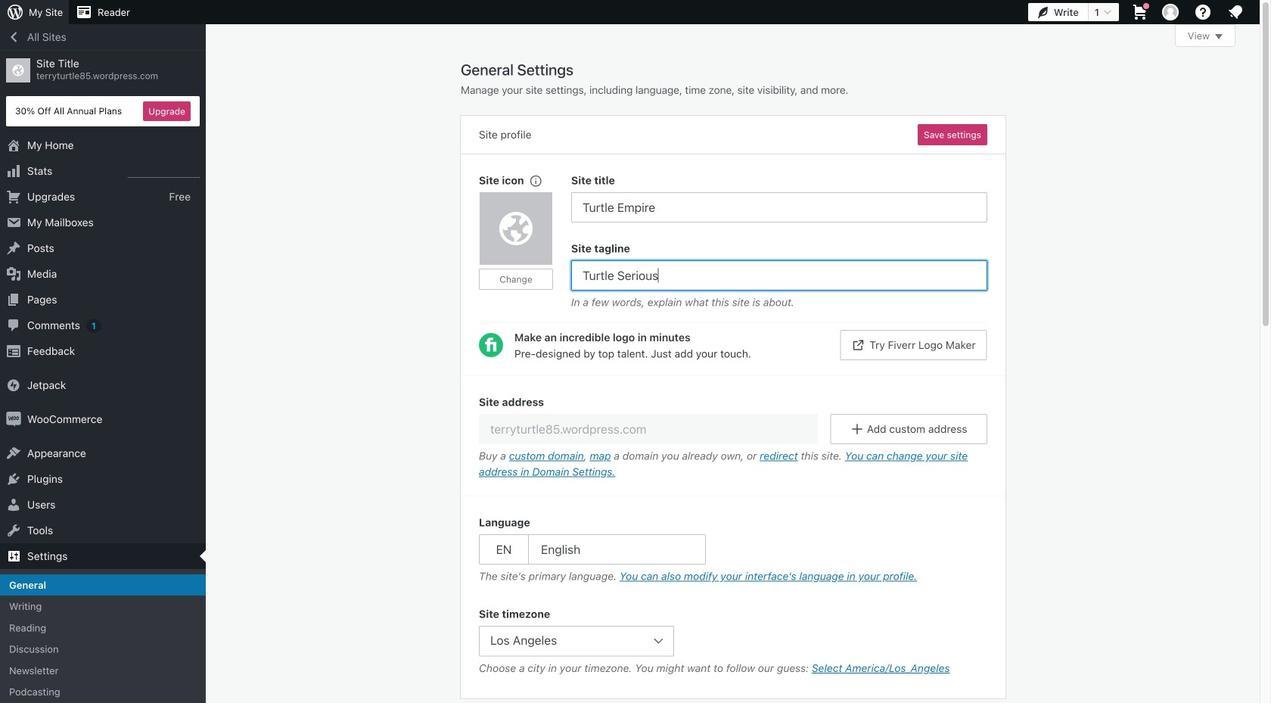 Task type: locate. For each thing, give the bounding box(es) containing it.
closed image
[[1215, 34, 1223, 39]]

None text field
[[571, 192, 988, 222]]

1 vertical spatial img image
[[6, 412, 21, 427]]

fiverr small logo image
[[479, 333, 503, 357]]

None text field
[[571, 260, 988, 291], [479, 414, 818, 444], [571, 260, 988, 291], [479, 414, 818, 444]]

img image
[[6, 378, 21, 393], [6, 412, 21, 427]]

0 vertical spatial img image
[[6, 378, 21, 393]]

my shopping cart image
[[1131, 3, 1149, 21]]

manage your notifications image
[[1227, 3, 1245, 21]]

main content
[[461, 24, 1236, 703]]

1 img image from the top
[[6, 378, 21, 393]]

group
[[479, 173, 571, 314], [571, 173, 988, 222], [571, 241, 988, 314], [461, 375, 1006, 496], [479, 515, 988, 588], [479, 606, 988, 680]]



Task type: describe. For each thing, give the bounding box(es) containing it.
2 img image from the top
[[6, 412, 21, 427]]

my profile image
[[1162, 4, 1179, 20]]

help image
[[1194, 3, 1212, 21]]

highest hourly views 0 image
[[128, 168, 200, 178]]



Task type: vqa. For each thing, say whether or not it's contained in the screenshot.
first img
yes



